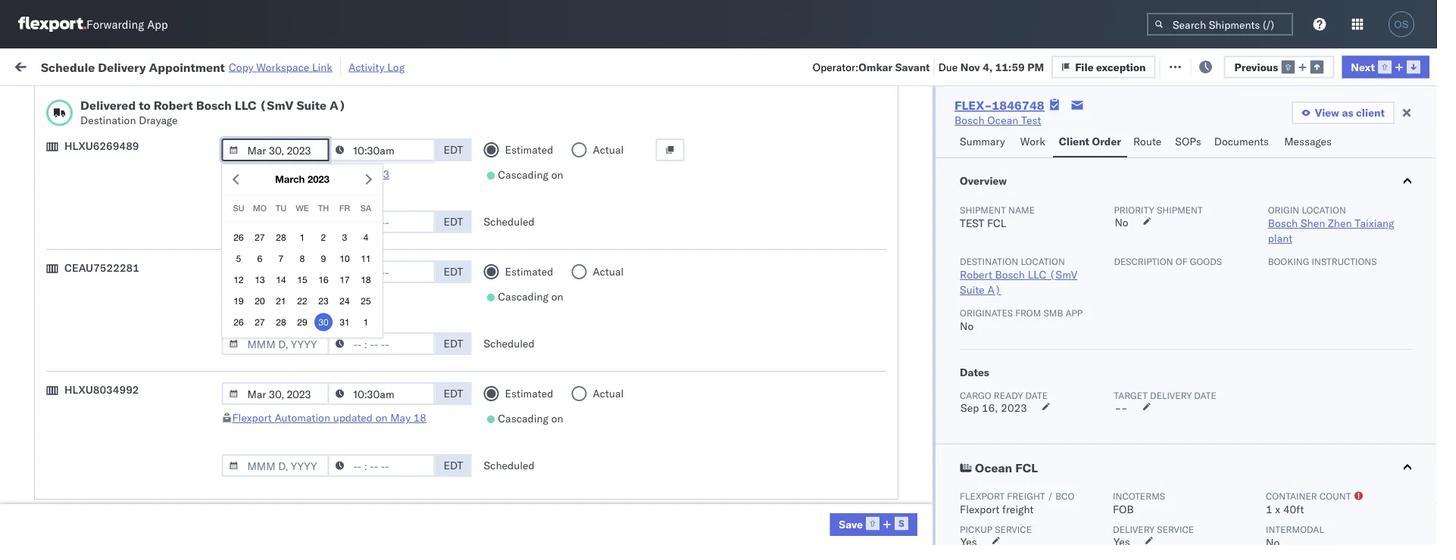 Task type: locate. For each thing, give the bounding box(es) containing it.
2 demo from the top
[[633, 485, 661, 499]]

gvcu5265864
[[981, 518, 1056, 531]]

11:59 for 3rd the schedule pickup from los angeles, ca button from the bottom
[[256, 285, 285, 298]]

11:59 pm pdt, nov 4, 2022 for 5th schedule pickup from los angeles, ca link from the bottom of the page
[[256, 185, 395, 198]]

incoterms fob
[[1113, 491, 1165, 516]]

2 vertical spatial no
[[960, 320, 974, 333]]

1 vertical spatial savant
[[1319, 252, 1352, 265]]

-- : -- -- text field up 23,
[[328, 383, 435, 405]]

1 demo from the top
[[633, 152, 661, 165]]

app right smb
[[1066, 307, 1083, 319]]

schedule delivery appointment link for 11:59 pm pst, dec 13, 2022
[[35, 384, 186, 399]]

1 actual from the top
[[593, 143, 624, 156]]

0 vertical spatial freight
[[1007, 491, 1045, 502]]

schedule for 11:59 pm pst, dec 13, 2022's schedule delivery appointment button
[[35, 384, 80, 398]]

uetu5238478 up --
[[1062, 385, 1136, 398]]

no down originates
[[960, 320, 974, 333]]

summary
[[960, 135, 1005, 148]]

MMM D, YYYY text field
[[222, 261, 329, 283], [222, 383, 329, 405], [222, 455, 329, 477]]

month  2023-03 element
[[227, 227, 378, 333]]

flex-2130387
[[878, 519, 957, 532]]

1 vertical spatial upload customs clearance documents link
[[35, 317, 223, 332]]

1 schedule pickup from los angeles, ca button from the top
[[35, 184, 221, 200]]

cargo ready date
[[960, 390, 1048, 401]]

suite for destination location
[[960, 283, 985, 297]]

hlxu8034992 for "schedule delivery appointment" link for 11:59 pm pdt, nov 4, 2022
[[1142, 252, 1216, 265]]

0 vertical spatial 26
[[234, 232, 244, 243]]

date right ready on the right bottom of page
[[1025, 390, 1048, 401]]

upload customs clearance documents button down ceau7522281 on the left of the page
[[35, 317, 223, 334]]

am right 6:00
[[281, 452, 299, 465]]

delivery
[[1150, 390, 1192, 401]]

consignee for 11:59 pm pst, jan 12, 2023
[[664, 485, 715, 499]]

clearance down ceau7522281 on the left of the page
[[117, 318, 166, 331]]

schedule pickup from los angeles, ca up ceau7522281 on the left of the page
[[35, 218, 221, 231]]

flex-1846748 button
[[854, 181, 960, 203], [854, 181, 960, 203], [854, 215, 960, 236], [854, 215, 960, 236], [854, 248, 960, 269], [854, 248, 960, 269], [854, 281, 960, 303], [854, 281, 960, 303], [854, 315, 960, 336], [854, 315, 960, 336]]

-- : -- -- text field up 12,
[[328, 455, 435, 477]]

11:59 down 6:00
[[256, 485, 285, 499]]

1 horizontal spatial may
[[390, 411, 411, 425]]

from for 5th schedule pickup from los angeles, ca link from the top of the page
[[118, 484, 140, 498]]

4 11:59 pm pdt, nov 4, 2022 from the top
[[256, 285, 395, 298]]

1 vertical spatial llc
[[1028, 268, 1046, 281]]

1889466 for confirm pickup from los angeles, ca
[[911, 419, 957, 432]]

numbers inside container numbers
[[981, 130, 1019, 141]]

upload down workitem
[[35, 151, 69, 164]]

0 horizontal spatial savant
[[895, 60, 930, 73]]

container
[[981, 118, 1022, 129], [1266, 491, 1317, 502]]

nov up 3
[[334, 219, 354, 232]]

lhuu7894563, uetu5238478 for schedule pickup from los angeles, ca
[[981, 352, 1136, 365]]

1 vertical spatial 18
[[413, 411, 426, 425]]

2 26 button from the top
[[230, 313, 248, 331]]

1 vertical spatial 11:59 pm pst, dec 13, 2022
[[256, 385, 401, 398]]

4 hlxu6269489, from the top
[[1062, 285, 1139, 298]]

upload customs clearance documents button for 12:00 am pdt, aug 19, 2022
[[35, 150, 223, 167]]

1 28 from the top
[[276, 232, 286, 243]]

0 vertical spatial estimated
[[505, 143, 553, 156]]

1 vertical spatial 28 button
[[272, 313, 290, 331]]

1 vertical spatial lhuu7894563,
[[981, 385, 1059, 398]]

11:59 down tu
[[256, 219, 285, 232]]

ceau7522281
[[64, 261, 139, 275]]

schedule delivery appointment button for 11:59 pm pst, dec 13, 2022
[[35, 384, 186, 400]]

clearance
[[117, 151, 166, 164], [117, 318, 166, 331]]

11:59 down 11:00
[[256, 352, 285, 365]]

11:59 for 11:59 pm pst, dec 13, 2022's schedule delivery appointment button
[[256, 385, 285, 398]]

marvin arroz updated on may 23
[[232, 167, 390, 181]]

no right snoozed
[[355, 94, 367, 105]]

2022 right 19,
[[377, 152, 403, 165]]

upload for 12:00 am pdt, aug 19, 2022
[[35, 151, 69, 164]]

1 horizontal spatial (smv
[[1049, 268, 1078, 281]]

schedule pickup from los angeles, ca up confirm pickup from los angeles, ca
[[35, 351, 221, 364]]

-- : -- -- text field for ceau7522281 mmm d, yyyy text field
[[328, 261, 435, 283]]

0 horizontal spatial container
[[981, 118, 1022, 129]]

location
[[1302, 204, 1346, 216], [1021, 256, 1065, 267]]

dec for schedule delivery appointment
[[333, 385, 353, 398]]

0 horizontal spatial (smv
[[259, 98, 294, 113]]

1 26 from the top
[[234, 232, 244, 243]]

18 inside button
[[361, 275, 371, 285]]

18 right 17 button
[[361, 275, 371, 285]]

order
[[1092, 135, 1121, 148]]

exception up mbl/mawb on the top of the page
[[1096, 60, 1146, 73]]

priority shipment
[[1114, 204, 1203, 216]]

schedule delivery appointment for 11:59 pm pdt, nov 4, 2022
[[35, 251, 186, 264]]

2 date from the left
[[1194, 390, 1217, 401]]

1 mmm d, yyyy text field from the top
[[222, 261, 329, 283]]

16 button
[[314, 271, 333, 289]]

0 vertical spatial omkar
[[859, 60, 893, 73]]

0 vertical spatial appointment
[[149, 59, 225, 74]]

file up mbl/mawb on the top of the page
[[1075, 60, 1094, 73]]

a) for destination location
[[987, 283, 1001, 297]]

robert inside destination location robert bosch llc (smv suite a)
[[960, 268, 992, 281]]

exception
[[1200, 59, 1250, 72], [1096, 60, 1146, 73]]

9
[[321, 253, 326, 264]]

pickup for 5th schedule pickup from los angeles, ca link from the top of the page
[[82, 484, 115, 498]]

schedule pickup from los angeles, ca down ceau7522281 on the left of the page
[[35, 284, 221, 298]]

ca for 2nd the schedule pickup from los angeles, ca button from the bottom of the page
[[207, 351, 221, 364]]

1 11:59 pm pdt, nov 4, 2022 from the top
[[256, 185, 395, 198]]

24 button
[[336, 292, 354, 310]]

ceau7522281, hlxu6269489, hlxu8034992 for third schedule pickup from los angeles, ca link from the top of the page
[[981, 285, 1216, 298]]

1 x 40ft
[[1266, 503, 1304, 516]]

6 button
[[251, 250, 269, 268]]

updated
[[296, 167, 336, 181], [333, 411, 373, 425]]

schedule delivery appointment copy workspace link
[[41, 59, 333, 74]]

app
[[147, 17, 168, 31], [1066, 307, 1083, 319]]

pickup
[[82, 184, 115, 198], [82, 218, 115, 231], [82, 284, 115, 298], [82, 351, 115, 364], [76, 418, 109, 431], [82, 484, 115, 498], [960, 524, 993, 535]]

2 ceau7522281, hlxu6269489, hlxu8034992 from the top
[[981, 218, 1216, 231]]

mmm d, yyyy text field down 11:00
[[222, 333, 329, 355]]

5
[[236, 253, 241, 264]]

3 cascading on from the top
[[498, 412, 563, 425]]

1 horizontal spatial suite
[[960, 283, 985, 297]]

pm down 6:00 am pst, dec 24, 2022
[[288, 485, 305, 499]]

2 11:59 pm pdt, nov 4, 2022 from the top
[[256, 219, 395, 232]]

23 right 22 button
[[318, 296, 329, 306]]

cascading on for flexport automation updated on may 18
[[498, 412, 563, 425]]

1 -- : -- -- text field from the top
[[328, 139, 435, 161]]

20
[[255, 296, 265, 306]]

work up caiu7969337
[[1020, 135, 1045, 148]]

los for 2nd the schedule pickup from los angeles, ca button from the top of the page
[[143, 218, 160, 231]]

0 vertical spatial 26 button
[[230, 228, 248, 247]]

a) inside delivered to robert bosch llc (smv suite a) destination drayage
[[330, 98, 346, 113]]

actual
[[593, 143, 624, 156], [593, 265, 624, 278], [593, 387, 624, 400]]

from up 'confirm delivery'
[[112, 418, 134, 431]]

1 vertical spatial documents
[[169, 151, 223, 164]]

1 upload from the top
[[35, 151, 69, 164]]

schedule pickup from los angeles, ca
[[35, 184, 221, 198], [35, 218, 221, 231], [35, 284, 221, 298], [35, 351, 221, 364], [35, 484, 221, 498]]

2 vertical spatial scheduled
[[484, 459, 535, 472]]

2 estimated from the top
[[505, 265, 553, 278]]

2 vertical spatial cascading on
[[498, 412, 563, 425]]

2 mmm d, yyyy text field from the top
[[222, 383, 329, 405]]

ceau7522281, hlxu6269489, hlxu8034992 for 2nd schedule pickup from los angeles, ca link from the top of the page
[[981, 218, 1216, 231]]

0 vertical spatial uetu5238478
[[1062, 352, 1136, 365]]

1 vertical spatial lhuu7894563, uetu5238478
[[981, 385, 1136, 398]]

1 lhuu7894563, from the top
[[981, 352, 1059, 365]]

(smv inside destination location robert bosch llc (smv suite a)
[[1049, 268, 1078, 281]]

2022 down 25 button
[[375, 352, 401, 365]]

fcl inside shipment name test fcl
[[987, 217, 1006, 230]]

angeles, for 4th schedule pickup from los angeles, ca link from the top
[[163, 351, 204, 364]]

confirm inside button
[[35, 418, 74, 431]]

2 customs from the top
[[72, 318, 115, 331]]

1 flex-1889466 from the top
[[878, 352, 957, 365]]

11:59 pm pdt, nov 4, 2022 down 2 button
[[256, 252, 395, 265]]

1 11:59 pm pst, dec 13, 2022 from the top
[[256, 352, 401, 365]]

los for 1st the schedule pickup from los angeles, ca button from the bottom
[[143, 484, 160, 498]]

1 -- : -- -- text field from the top
[[328, 261, 435, 283]]

date right "delivery"
[[1194, 390, 1217, 401]]

4 schedule pickup from los angeles, ca button from the top
[[35, 350, 221, 367]]

(smv inside delivered to robert bosch llc (smv suite a) destination drayage
[[259, 98, 294, 113]]

am for pst,
[[281, 452, 299, 465]]

target delivery date
[[1114, 390, 1217, 401]]

1 uetu5238478 from the top
[[1062, 352, 1136, 365]]

12 button
[[230, 271, 248, 289]]

13,
[[355, 352, 372, 365], [355, 385, 372, 398]]

4, right 24 button
[[356, 285, 366, 298]]

1 vertical spatial (smv
[[1049, 268, 1078, 281]]

dec for schedule pickup from los angeles, ca
[[333, 352, 353, 365]]

schedule for schedule delivery appointment button related to 11:59 pm pdt, nov 4, 2022
[[35, 251, 80, 264]]

4, for 1st the schedule pickup from los angeles, ca button from the top
[[356, 185, 366, 198]]

-- : -- -- text field up 25 button
[[328, 261, 435, 283]]

1 vertical spatial 2023
[[1001, 402, 1027, 415]]

bookings test consignee
[[694, 485, 815, 499]]

numbers for container numbers
[[981, 130, 1019, 141]]

pickup down 'confirm delivery'
[[82, 484, 115, 498]]

2 scheduled from the top
[[484, 337, 535, 350]]

deadline button
[[248, 120, 408, 136]]

3 actual from the top
[[593, 387, 624, 400]]

flexport demo consignee for 12:00 am pdt, aug 19, 2022
[[591, 152, 715, 165]]

1 vertical spatial mmm d, yyyy text field
[[222, 211, 329, 233]]

3 test123456 from the top
[[1085, 319, 1149, 332]]

7 resize handle column header from the left
[[955, 117, 974, 545]]

1 vertical spatial freight
[[1002, 503, 1034, 516]]

26
[[234, 232, 244, 243], [234, 317, 244, 328]]

destination inside delivered to robert bosch llc (smv suite a) destination drayage
[[80, 114, 136, 127]]

4, for schedule delivery appointment button related to 11:59 pm pdt, nov 4, 2022
[[356, 252, 366, 265]]

2 27 button from the top
[[251, 313, 269, 331]]

angeles, for 5th schedule pickup from los angeles, ca link from the top of the page
[[163, 484, 204, 498]]

2 lhuu7894563, uetu5238478 from the top
[[981, 385, 1136, 398]]

uetu5238478 up maeu9736123 at right
[[1062, 452, 1136, 465]]

clearance for 11:00 pm pst, nov 8, 2022
[[117, 318, 166, 331]]

from up ceau7522281 on the left of the page
[[118, 218, 140, 231]]

lhuu7894563, uetu5238478 for schedule delivery appointment
[[981, 385, 1136, 398]]

759 at risk
[[278, 59, 330, 72]]

4 ceau7522281, hlxu6269489, hlxu8034992 from the top
[[981, 285, 1216, 298]]

1 vertical spatial estimated
[[505, 265, 553, 278]]

27 down 20
[[255, 317, 265, 328]]

0 vertical spatial upload customs clearance documents
[[35, 151, 223, 164]]

2 schedule delivery appointment button from the top
[[35, 384, 186, 400]]

1 vertical spatial confirm
[[35, 451, 74, 464]]

flex-1846748 link
[[955, 98, 1045, 113]]

from inside originates from smb app no
[[1015, 307, 1041, 319]]

service for delivery service
[[1157, 524, 1194, 535]]

delivery
[[98, 59, 146, 74], [82, 251, 121, 264], [82, 384, 121, 398], [76, 451, 115, 464], [1113, 524, 1155, 535]]

-- : -- -- text field
[[328, 139, 435, 161], [328, 211, 435, 233]]

upload customs clearance documents link down 'workitem' button
[[35, 150, 223, 166]]

0 horizontal spatial 2023
[[308, 173, 329, 185]]

copy workspace link button
[[229, 60, 333, 73]]

location inside origin location bosch shen zhen taixiang plant
[[1302, 204, 1346, 216]]

0 vertical spatial -- : -- -- text field
[[328, 139, 435, 161]]

11:59 for schedule delivery appointment button related to 11:59 pm pdt, nov 4, 2022
[[256, 252, 285, 265]]

27 up 6 at left top
[[255, 232, 265, 243]]

11:59 up flex-1846748 link
[[995, 60, 1025, 73]]

customs down ceau7522281 on the left of the page
[[72, 318, 115, 331]]

numbers for mbl/mawb numbers
[[1140, 124, 1177, 135]]

flexport. image
[[18, 17, 86, 32]]

MMM D, YYYY text field
[[222, 139, 329, 161], [222, 211, 329, 233], [222, 333, 329, 355]]

1 clearance from the top
[[117, 151, 166, 164]]

1 horizontal spatial no
[[960, 320, 974, 333]]

1 28 button from the top
[[272, 228, 290, 247]]

1 service from the left
[[995, 524, 1032, 535]]

suite inside delivered to robert bosch llc (smv suite a) destination drayage
[[297, 98, 327, 113]]

5 schedule pickup from los angeles, ca link from the top
[[35, 484, 221, 499]]

0 vertical spatial 18
[[361, 275, 371, 285]]

upload customs clearance documents link for 12:00 am pdt, aug 19, 2022
[[35, 150, 223, 166]]

1 vertical spatial may
[[390, 411, 411, 425]]

fcl inside button
[[1015, 461, 1038, 476]]

1 vertical spatial 1 button
[[357, 313, 375, 331]]

1 13, from the top
[[355, 352, 372, 365]]

pdt, up th at left top
[[307, 185, 331, 198]]

1 vertical spatial 13,
[[355, 385, 372, 398]]

snoozed no
[[313, 94, 367, 105]]

upload customs clearance documents link down ceau7522281 on the left of the page
[[35, 317, 223, 332]]

2 hlxu6269489, from the top
[[1062, 218, 1139, 231]]

freight left /
[[1007, 491, 1045, 502]]

13, for schedule pickup from los angeles, ca
[[355, 352, 372, 365]]

7
[[279, 253, 284, 264]]

pickup up confirm pickup from los angeles, ca
[[82, 351, 115, 364]]

from down hlxu6269489
[[118, 184, 140, 198]]

2022 down 4 button
[[369, 252, 395, 265]]

suite up originates
[[960, 283, 985, 297]]

am up marvin arroz updated on may 23 button
[[288, 152, 305, 165]]

0 horizontal spatial llc
[[235, 98, 256, 113]]

2023 down 12:00 am pdt, aug 19, 2022
[[308, 173, 329, 185]]

updated down 12:00 am pdt, aug 19, 2022
[[296, 167, 336, 181]]

pickup inside button
[[76, 418, 109, 431]]

service down incoterms fob
[[1157, 524, 1194, 535]]

actual for flexport automation updated on may 18
[[593, 387, 624, 400]]

mmm d, yyyy text field for ceau7522281
[[222, 261, 329, 283]]

1 schedule delivery appointment from the top
[[35, 251, 186, 264]]

1 schedule delivery appointment button from the top
[[35, 250, 186, 267]]

1 vertical spatial no
[[1115, 216, 1129, 229]]

4, up 4
[[356, 219, 366, 232]]

2 confirm from the top
[[35, 451, 74, 464]]

2 vertical spatial actual
[[593, 387, 624, 400]]

8 button
[[293, 250, 311, 268]]

3 ceau7522281, hlxu6269489, hlxu8034992 from the top
[[981, 252, 1216, 265]]

0 vertical spatial 27
[[255, 232, 265, 243]]

2022 down sa
[[369, 219, 395, 232]]

2022 for 1st the schedule pickup from los angeles, ca button from the top
[[369, 185, 395, 198]]

upload customs clearance documents down 'workitem' button
[[35, 151, 223, 164]]

client order button
[[1053, 128, 1127, 158]]

14
[[276, 275, 286, 285]]

0 horizontal spatial location
[[1021, 256, 1065, 267]]

2 upload customs clearance documents from the top
[[35, 318, 223, 331]]

0 horizontal spatial 23
[[318, 296, 329, 306]]

test123456 for los
[[1085, 219, 1149, 232]]

los
[[143, 184, 160, 198], [143, 218, 160, 231], [143, 284, 160, 298], [143, 351, 160, 364], [137, 418, 154, 431], [143, 484, 160, 498]]

1 vertical spatial test123456
[[1085, 252, 1149, 265]]

nov left "8,"
[[333, 319, 353, 332]]

5 schedule pickup from los angeles, ca from the top
[[35, 484, 221, 498]]

upload down ceau7522281 on the left of the page
[[35, 318, 69, 331]]

11:59 pm pst, dec 13, 2022 down 11:00 pm pst, nov 8, 2022
[[256, 352, 401, 365]]

3 1889466 from the top
[[911, 419, 957, 432]]

1 vertical spatial cascading on
[[498, 290, 563, 303]]

0 vertical spatial clearance
[[117, 151, 166, 164]]

4 schedule pickup from los angeles, ca link from the top
[[35, 350, 221, 366]]

pickup for 5th schedule pickup from los angeles, ca link from the bottom of the page
[[82, 184, 115, 198]]

schedule for 2nd the schedule pickup from los angeles, ca button from the bottom of the page
[[35, 351, 80, 364]]

2 schedule delivery appointment from the top
[[35, 384, 186, 398]]

ceau7522281, up name
[[981, 185, 1059, 198]]

schedule pickup from los angeles, ca button down 'confirm delivery'
[[35, 484, 221, 500]]

upload customs clearance documents for 12:00
[[35, 151, 223, 164]]

2 clearance from the top
[[117, 318, 166, 331]]

2 horizontal spatial no
[[1115, 216, 1129, 229]]

4:00
[[256, 419, 279, 432]]

2 1889466 from the top
[[911, 385, 957, 398]]

4 ceau7522281, from the top
[[981, 285, 1059, 298]]

1 vertical spatial upload customs clearance documents button
[[35, 317, 223, 334]]

0 horizontal spatial 1
[[300, 232, 305, 243]]

2 horizontal spatial 1
[[1266, 503, 1273, 516]]

0 vertical spatial 28 button
[[272, 228, 290, 247]]

27
[[255, 232, 265, 243], [255, 317, 265, 328]]

from for confirm pickup from los angeles, ca link
[[112, 418, 134, 431]]

10 resize handle column header from the left
[[1362, 117, 1380, 545]]

3 estimated from the top
[[505, 387, 553, 400]]

1 vertical spatial 27 button
[[251, 313, 269, 331]]

flex-1889466 button
[[854, 348, 960, 369], [854, 348, 960, 369], [854, 381, 960, 403], [854, 381, 960, 403], [854, 415, 960, 436], [854, 415, 960, 436], [854, 448, 960, 469], [854, 448, 960, 469]]

container inside container numbers button
[[981, 118, 1022, 129]]

3 resize handle column header from the left
[[461, 117, 479, 545]]

2 uetu5238478 from the top
[[1062, 385, 1136, 398]]

-- : -- -- text field down "8,"
[[328, 333, 435, 355]]

may down 19,
[[353, 167, 374, 181]]

-- : -- -- text field
[[328, 261, 435, 283], [328, 333, 435, 355], [328, 383, 435, 405], [328, 455, 435, 477]]

description of goods
[[1114, 256, 1222, 267]]

documents for flex-1846748
[[169, 318, 223, 331]]

2 service from the left
[[1157, 524, 1194, 535]]

27 button for 1
[[251, 228, 269, 247]]

client
[[1356, 106, 1385, 119]]

omkar
[[859, 60, 893, 73], [1284, 252, 1316, 265]]

2 resize handle column header from the left
[[405, 117, 424, 545]]

1 vertical spatial 27
[[255, 317, 265, 328]]

llc inside destination location robert bosch llc (smv suite a)
[[1028, 268, 1046, 281]]

from inside button
[[112, 418, 134, 431]]

upload customs clearance documents button
[[35, 150, 223, 167], [35, 317, 223, 334]]

documents inside button
[[1214, 135, 1269, 148]]

2 -- : -- -- text field from the top
[[328, 211, 435, 233]]

app up import work
[[147, 17, 168, 31]]

28 for 1
[[276, 232, 286, 243]]

1 vertical spatial cascading
[[498, 290, 549, 303]]

container for container numbers
[[981, 118, 1022, 129]]

1 vertical spatial work
[[1020, 135, 1045, 148]]

ceau7522281, down robert bosch llc (smv suite a) link in the right of the page
[[981, 318, 1059, 331]]

suite
[[297, 98, 327, 113], [960, 283, 985, 297]]

11:59
[[995, 60, 1025, 73], [256, 185, 285, 198], [256, 219, 285, 232], [256, 252, 285, 265], [256, 285, 285, 298], [256, 352, 285, 365], [256, 385, 285, 398], [256, 485, 285, 499]]

nov
[[960, 60, 980, 73], [334, 185, 354, 198], [334, 219, 354, 232], [334, 252, 354, 265], [334, 285, 354, 298], [333, 319, 353, 332]]

2 -- : -- -- text field from the top
[[328, 333, 435, 355]]

2 vertical spatial mmm d, yyyy text field
[[222, 455, 329, 477]]

4, up sa
[[356, 185, 366, 198]]

llc
[[235, 98, 256, 113], [1028, 268, 1046, 281]]

1 vertical spatial clearance
[[117, 318, 166, 331]]

1 horizontal spatial 18
[[413, 411, 426, 425]]

0 vertical spatial destination
[[80, 114, 136, 127]]

0 vertical spatial llc
[[235, 98, 256, 113]]

0 vertical spatial lhuu7894563,
[[981, 352, 1059, 365]]

activity log button
[[348, 58, 405, 76]]

2022 down 11 button
[[369, 285, 395, 298]]

confirm pickup from los angeles, ca button
[[35, 417, 215, 434]]

schedule pickup from los angeles, ca button down hlxu6269489
[[35, 184, 221, 200]]

shipment
[[960, 204, 1006, 216]]

schedule
[[41, 59, 95, 74], [35, 184, 80, 198], [35, 218, 80, 231], [35, 251, 80, 264], [35, 284, 80, 298], [35, 351, 80, 364], [35, 384, 80, 398], [35, 484, 80, 498]]

1 horizontal spatial numbers
[[1140, 124, 1177, 135]]

integration test account - karl lagerfeld
[[694, 519, 891, 532]]

location up shen
[[1302, 204, 1346, 216]]

am
[[288, 152, 305, 165], [281, 452, 299, 465]]

ocean fcl inside button
[[975, 461, 1038, 476]]

3 scheduled from the top
[[484, 459, 535, 472]]

1 scheduled from the top
[[484, 215, 535, 228]]

0 horizontal spatial 18
[[361, 275, 371, 285]]

from
[[118, 184, 140, 198], [118, 218, 140, 231], [118, 284, 140, 298], [1015, 307, 1041, 319], [118, 351, 140, 364], [112, 418, 134, 431], [118, 484, 140, 498]]

llc up smb
[[1028, 268, 1046, 281]]

schedule pickup from los angeles, ca button down ceau7522281 on the left of the page
[[35, 284, 221, 300]]

pm down the we
[[288, 219, 305, 232]]

1 vertical spatial robert
[[960, 268, 992, 281]]

0 vertical spatial customs
[[72, 151, 115, 164]]

a) inside destination location robert bosch llc (smv suite a)
[[987, 283, 1001, 297]]

1 vertical spatial suite
[[960, 283, 985, 297]]

a) up the deadline button
[[330, 98, 346, 113]]

su
[[233, 203, 244, 213]]

container down flex-1846748 link
[[981, 118, 1022, 129]]

0 horizontal spatial date
[[1025, 390, 1048, 401]]

pickup for 4th schedule pickup from los angeles, ca link from the top
[[82, 351, 115, 364]]

0 horizontal spatial robert
[[154, 98, 193, 113]]

hlxu8034992 for 2nd schedule pickup from los angeles, ca link from the top of the page
[[1142, 218, 1216, 231]]

1 cascading on from the top
[[498, 168, 563, 181]]

bosch ocean test
[[955, 114, 1041, 127], [591, 252, 677, 265], [694, 252, 781, 265], [591, 385, 677, 398], [694, 385, 781, 398]]

2 flex-1889466 from the top
[[878, 385, 957, 398]]

2 vertical spatial uetu5238478
[[1062, 452, 1136, 465]]

28 for 29
[[276, 317, 286, 328]]

2 schedule pickup from los angeles, ca from the top
[[35, 218, 221, 231]]

0 vertical spatial 28
[[276, 232, 286, 243]]

integration
[[694, 519, 747, 532]]

schedule pickup from los angeles, ca button up ceau7522281 on the left of the page
[[35, 217, 221, 234]]

los for 2nd the schedule pickup from los angeles, ca button from the bottom of the page
[[143, 351, 160, 364]]

8 resize handle column header from the left
[[1059, 117, 1077, 545]]

service down flexport freight / bco flexport freight
[[995, 524, 1032, 535]]

27 button up 6 'button'
[[251, 228, 269, 247]]

1 vertical spatial customs
[[72, 318, 115, 331]]

schedule pickup from los angeles, ca for 5th schedule pickup from los angeles, ca link from the top of the page
[[35, 484, 221, 498]]

schedule pickup from los angeles, ca link up ceau7522281 on the left of the page
[[35, 217, 221, 232]]

3 lhuu7894563, from the top
[[981, 452, 1059, 465]]

-- : -- -- text field down the deadline button
[[328, 139, 435, 161]]

appointment for 11:59 pm pst, dec 13, 2022
[[124, 384, 186, 398]]

1 vertical spatial schedule delivery appointment
[[35, 384, 186, 398]]

11:00
[[256, 319, 285, 332]]

1 vertical spatial -- : -- -- text field
[[328, 211, 435, 233]]

0 vertical spatial 13,
[[355, 352, 372, 365]]

mmm d, yyyy text field up 7
[[222, 211, 329, 233]]

test
[[960, 217, 984, 230]]

0 vertical spatial schedule delivery appointment button
[[35, 250, 186, 267]]

0 horizontal spatial work
[[164, 59, 191, 72]]

11:59 pm pdt, nov 4, 2022 for 2nd schedule pickup from los angeles, ca link from the top of the page
[[256, 219, 395, 232]]

2 test123456 from the top
[[1085, 252, 1149, 265]]

schedule for 2nd the schedule pickup from los angeles, ca button from the top of the page
[[35, 218, 80, 231]]

8,
[[355, 319, 365, 332]]

filtered
[[15, 93, 52, 106]]

from left smb
[[1015, 307, 1041, 319]]

2023 down ready on the right bottom of page
[[1001, 402, 1027, 415]]

0 vertical spatial schedule delivery appointment link
[[35, 250, 186, 266]]

2 ceau7522281, from the top
[[981, 218, 1059, 231]]

9 button
[[314, 250, 333, 268]]

upload customs clearance documents
[[35, 151, 223, 164], [35, 318, 223, 331]]

2 vertical spatial test123456
[[1085, 319, 1149, 332]]

2 upload from the top
[[35, 318, 69, 331]]

0 vertical spatial demo
[[633, 152, 661, 165]]

1 horizontal spatial location
[[1302, 204, 1346, 216]]

destination up robert bosch llc (smv suite a) link in the right of the page
[[960, 256, 1018, 267]]

customs for 12:00
[[72, 151, 115, 164]]

bosch inside destination location robert bosch llc (smv suite a)
[[995, 268, 1025, 281]]

1 upload customs clearance documents button from the top
[[35, 150, 223, 167]]

0 horizontal spatial may
[[353, 167, 374, 181]]

dec
[[333, 352, 353, 365], [333, 385, 353, 398], [326, 419, 346, 432], [327, 452, 347, 465]]

resize handle column header
[[229, 117, 247, 545], [405, 117, 424, 545], [461, 117, 479, 545], [565, 117, 583, 545], [669, 117, 687, 545], [828, 117, 846, 545], [955, 117, 974, 545], [1059, 117, 1077, 545], [1258, 117, 1277, 545], [1362, 117, 1380, 545], [1410, 117, 1428, 545]]

confirm for confirm delivery
[[35, 451, 74, 464]]

schedule for 1st the schedule pickup from los angeles, ca button from the top
[[35, 184, 80, 198]]

1 vertical spatial flexport demo consignee
[[591, 485, 715, 499]]

hlxu6269489, for third schedule pickup from los angeles, ca link from the top of the page
[[1062, 285, 1139, 298]]

for
[[144, 94, 157, 105]]

0 horizontal spatial file exception
[[1075, 60, 1146, 73]]

upload customs clearance documents button down 'workitem' button
[[35, 150, 223, 167]]

0 vertical spatial mmm d, yyyy text field
[[222, 261, 329, 283]]

2023 right 12,
[[372, 485, 398, 499]]

schedule pickup from los angeles, ca for 5th schedule pickup from los angeles, ca link from the bottom of the page
[[35, 184, 221, 198]]

1 27 button from the top
[[251, 228, 269, 247]]

ocean inside ocean fcl button
[[975, 461, 1012, 476]]

1 ceau7522281, hlxu6269489, hlxu8034992 from the top
[[981, 185, 1216, 198]]

1 vertical spatial uetu5238478
[[1062, 385, 1136, 398]]

1 26 button from the top
[[230, 228, 248, 247]]

26 button
[[230, 228, 248, 247], [230, 313, 248, 331]]

2130387
[[911, 519, 957, 532]]

0 vertical spatial (smv
[[259, 98, 294, 113]]

omkar down plant
[[1284, 252, 1316, 265]]

pickup for third schedule pickup from los angeles, ca link from the top of the page
[[82, 284, 115, 298]]

customs down 'workitem' button
[[72, 151, 115, 164]]

3 schedule pickup from los angeles, ca button from the top
[[35, 284, 221, 300]]

1 horizontal spatial app
[[1066, 307, 1083, 319]]

2 upload customs clearance documents button from the top
[[35, 317, 223, 334]]

26 up "5"
[[234, 232, 244, 243]]

no inside originates from smb app no
[[960, 320, 974, 333]]

service
[[995, 524, 1032, 535], [1157, 524, 1194, 535]]

6 resize handle column header from the left
[[828, 117, 846, 545]]

10
[[340, 253, 350, 264]]

1 right 31 button
[[363, 317, 368, 328]]

work right 'import'
[[164, 59, 191, 72]]

2 vertical spatial documents
[[169, 318, 223, 331]]

2 vertical spatial lhuu7894563, uetu5238478
[[981, 452, 1136, 465]]

3 schedule pickup from los angeles, ca from the top
[[35, 284, 221, 298]]

savant left due
[[895, 60, 930, 73]]

robert inside delivered to robert bosch llc (smv suite a) destination drayage
[[154, 98, 193, 113]]

1 schedule pickup from los angeles, ca from the top
[[35, 184, 221, 198]]

2 vertical spatial 1
[[1266, 503, 1273, 516]]

schedule pickup from los angeles, ca for 4th schedule pickup from los angeles, ca link from the top
[[35, 351, 221, 364]]

cascading for marvin arroz updated on may 23
[[498, 168, 549, 181]]

clearance for 12:00 am pdt, aug 19, 2022
[[117, 151, 166, 164]]

robert for delivered
[[154, 98, 193, 113]]

1 horizontal spatial container
[[1266, 491, 1317, 502]]

llc inside delivered to robert bosch llc (smv suite a) destination drayage
[[235, 98, 256, 113]]

freight up gvcu5265864
[[1002, 503, 1034, 516]]

overview button
[[936, 158, 1437, 204]]

1 vertical spatial updated
[[333, 411, 373, 425]]

no
[[355, 94, 367, 105], [1115, 216, 1129, 229], [960, 320, 974, 333]]

pst,
[[307, 319, 330, 332], [307, 352, 330, 365], [307, 385, 330, 398], [301, 419, 324, 432], [302, 452, 325, 465], [307, 485, 330, 499]]

22 button
[[293, 292, 311, 310]]

schedule pickup from los angeles, ca down hlxu6269489
[[35, 184, 221, 198]]

0 horizontal spatial numbers
[[981, 130, 1019, 141]]

location inside destination location robert bosch llc (smv suite a)
[[1021, 256, 1065, 267]]

omkar left due
[[859, 60, 893, 73]]

march
[[275, 173, 305, 185]]

test123456
[[1085, 219, 1149, 232], [1085, 252, 1149, 265], [1085, 319, 1149, 332]]

suite inside destination location robert bosch llc (smv suite a)
[[960, 283, 985, 297]]

26 button up 5 'button'
[[230, 228, 248, 247]]

destination inside destination location robert bosch llc (smv suite a)
[[960, 256, 1018, 267]]

205 on track
[[348, 59, 410, 72]]

2 schedule delivery appointment link from the top
[[35, 384, 186, 399]]

llc right in
[[235, 98, 256, 113]]

1 flexport demo consignee from the top
[[591, 152, 715, 165]]

edt
[[444, 143, 463, 156], [444, 215, 463, 228], [444, 265, 463, 278], [444, 337, 463, 350], [444, 387, 463, 400], [444, 459, 463, 472]]

6:00
[[256, 452, 279, 465]]

28 button for 1
[[272, 228, 290, 247]]

0 vertical spatial 11:59 pm pst, dec 13, 2022
[[256, 352, 401, 365]]

mmm d, yyyy text field down deadline at the top left of page
[[222, 139, 329, 161]]

may
[[353, 167, 374, 181], [390, 411, 411, 425]]

3 11:59 pm pdt, nov 4, 2022 from the top
[[256, 252, 395, 265]]

16,
[[982, 402, 998, 415]]

2 26 from the top
[[234, 317, 244, 328]]



Task type: vqa. For each thing, say whether or not it's contained in the screenshot.


Task type: describe. For each thing, give the bounding box(es) containing it.
2 schedule pickup from los angeles, ca link from the top
[[35, 217, 221, 232]]

26 button for 29
[[230, 313, 248, 331]]

1 horizontal spatial 2023
[[372, 485, 398, 499]]

0 horizontal spatial exception
[[1096, 60, 1146, 73]]

nov down 17
[[334, 285, 354, 298]]

2022 right "8,"
[[368, 319, 394, 332]]

16
[[318, 275, 329, 285]]

due
[[938, 60, 958, 73]]

12:00
[[256, 152, 285, 165]]

overview
[[960, 174, 1007, 188]]

status : ready for work, blocked, in progress
[[82, 94, 274, 105]]

hlxu8034992 for third schedule pickup from los angeles, ca link from the top of the page
[[1142, 285, 1216, 298]]

1 horizontal spatial work
[[1020, 135, 1045, 148]]

my work
[[15, 55, 82, 76]]

may for 18
[[390, 411, 411, 425]]

1 horizontal spatial omkar
[[1284, 252, 1316, 265]]

pm up automation
[[288, 385, 305, 398]]

nov right due
[[960, 60, 980, 73]]

forwarding app
[[86, 17, 168, 31]]

view as client
[[1315, 106, 1385, 119]]

pdt, right '8'
[[307, 252, 331, 265]]

flex-1889466 for schedule pickup from los angeles, ca
[[878, 352, 957, 365]]

5 hlxu6269489, from the top
[[1062, 318, 1139, 331]]

11 resize handle column header from the left
[[1410, 117, 1428, 545]]

documents for flex-1660288
[[169, 151, 223, 164]]

consignee for 12:00 am pdt, aug 19, 2022
[[664, 152, 715, 165]]

2 edt from the top
[[444, 215, 463, 228]]

may for 23
[[353, 167, 374, 181]]

bosch inside origin location bosch shen zhen taixiang plant
[[1268, 217, 1298, 230]]

0 vertical spatial no
[[355, 94, 367, 105]]

shipment name test fcl
[[960, 204, 1035, 230]]

3 lhuu7894563, uetu5238478 from the top
[[981, 452, 1136, 465]]

3 hlxu6269489, from the top
[[1062, 252, 1139, 265]]

3 mmm d, yyyy text field from the top
[[222, 455, 329, 477]]

hlxu8034992 for 5th schedule pickup from los angeles, ca link from the bottom of the page
[[1142, 185, 1216, 198]]

app inside originates from smb app no
[[1066, 307, 1083, 319]]

mmm d, yyyy text field for ceau7522281
[[222, 333, 329, 355]]

22
[[297, 296, 307, 306]]

2022 for 2nd the schedule pickup from los angeles, ca button from the top of the page
[[369, 219, 395, 232]]

pdt, for 2nd schedule pickup from los angeles, ca link from the top of the page
[[307, 219, 331, 232]]

goods
[[1190, 256, 1222, 267]]

flex-1660288
[[878, 152, 957, 165]]

sops button
[[1169, 128, 1208, 158]]

from for 4th schedule pickup from los angeles, ca link from the top
[[118, 351, 140, 364]]

bosch ocean test link
[[955, 113, 1041, 128]]

tu
[[276, 203, 287, 213]]

activity
[[348, 60, 385, 73]]

bookings
[[694, 485, 739, 499]]

1 resize handle column header from the left
[[229, 117, 247, 545]]

10 button
[[336, 250, 354, 268]]

as
[[1342, 106, 1353, 119]]

24,
[[350, 452, 366, 465]]

zhen
[[1328, 217, 1352, 230]]

9 resize handle column header from the left
[[1258, 117, 1277, 545]]

batch action button
[[1329, 54, 1428, 77]]

5 edt from the top
[[444, 387, 463, 400]]

--
[[1115, 402, 1128, 415]]

confirm pickup from los angeles, ca
[[35, 418, 215, 431]]

23 inside button
[[318, 296, 329, 306]]

llc for location
[[1028, 268, 1046, 281]]

due nov 4, 11:59 pm
[[938, 60, 1044, 73]]

my
[[15, 55, 39, 76]]

6 edt from the top
[[444, 459, 463, 472]]

save button
[[830, 514, 918, 536]]

hlxu6269489
[[64, 139, 139, 153]]

1 horizontal spatial savant
[[1319, 252, 1352, 265]]

sa
[[360, 203, 371, 213]]

5 ceau7522281, from the top
[[981, 318, 1059, 331]]

work
[[43, 55, 82, 76]]

2022 for 11:59 pm pst, dec 13, 2022's schedule delivery appointment button
[[375, 385, 401, 398]]

workitem button
[[9, 120, 232, 136]]

mbl/mawb numbers button
[[1077, 120, 1261, 136]]

-- : -- -- text field for hlxu8034992's mmm d, yyyy text field
[[328, 383, 435, 405]]

next
[[1351, 60, 1375, 73]]

container for container count
[[1266, 491, 1317, 502]]

booking
[[1268, 256, 1309, 267]]

estimated for flexport automation updated on may 18
[[505, 387, 553, 400]]

pdt, for third schedule pickup from los angeles, ca link from the top of the page
[[307, 285, 331, 298]]

3 uetu5238478 from the top
[[1062, 452, 1136, 465]]

-- : -- -- text field for mmm d, yyyy text box corresponding to hlxu6269489
[[328, 211, 435, 233]]

pm down the 15
[[288, 285, 305, 298]]

estimated for marvin arroz updated on may 23
[[505, 143, 553, 156]]

lhuu7894563, for schedule delivery appointment
[[981, 385, 1059, 398]]

scheduled for flexport automation updated on may 18
[[484, 459, 535, 472]]

2022 for 3rd the schedule pickup from los angeles, ca button from the bottom
[[369, 285, 395, 298]]

upload for 11:00 pm pst, nov 8, 2022
[[35, 318, 69, 331]]

client
[[1059, 135, 1089, 148]]

schedule for 3rd the schedule pickup from los angeles, ca button from the bottom
[[35, 284, 80, 298]]

flexport demo consignee for 11:59 pm pst, jan 12, 2023
[[591, 485, 715, 499]]

th
[[318, 203, 329, 213]]

1 horizontal spatial 1 button
[[357, 313, 375, 331]]

0 vertical spatial 23
[[376, 167, 390, 181]]

Search Shipments (/) text field
[[1147, 13, 1293, 36]]

pm up flex-1846748 link
[[1027, 60, 1044, 73]]

test123456 for documents
[[1085, 319, 1149, 332]]

11:59 pm pst, dec 13, 2022 for schedule pickup from los angeles, ca
[[256, 352, 401, 365]]

3 button
[[336, 228, 354, 247]]

flex-1889466 for confirm pickup from los angeles, ca
[[878, 419, 957, 432]]

priority
[[1114, 204, 1154, 216]]

batch action
[[1353, 59, 1419, 72]]

13 button
[[251, 271, 269, 289]]

(smv for destination location
[[1049, 268, 1078, 281]]

actions
[[1389, 124, 1421, 135]]

updated for arroz
[[296, 167, 336, 181]]

x
[[1275, 503, 1281, 516]]

location for llc
[[1021, 256, 1065, 267]]

0 horizontal spatial omkar
[[859, 60, 893, 73]]

2022 for 'confirm pickup from los angeles, ca' button
[[368, 419, 394, 432]]

sops
[[1175, 135, 1201, 148]]

forwarding app link
[[18, 17, 168, 32]]

pm right 4:00
[[281, 419, 298, 432]]

angeles, for 5th schedule pickup from los angeles, ca link from the bottom of the page
[[163, 184, 204, 198]]

drayage
[[139, 114, 178, 127]]

11:59 pm pdt, nov 4, 2022 for third schedule pickup from los angeles, ca link from the top of the page
[[256, 285, 395, 298]]

ceau7522281, hlxu6269489, hlxu8034992 for 5th schedule pickup from los angeles, ca link from the bottom of the page
[[981, 185, 1216, 198]]

2 actual from the top
[[593, 265, 624, 278]]

bosch shen zhen taixiang plant link
[[1268, 217, 1394, 245]]

dec left 24,
[[327, 452, 347, 465]]

1893174
[[911, 485, 957, 499]]

import work button
[[121, 48, 197, 83]]

4 resize handle column header from the left
[[565, 117, 583, 545]]

4 flex-1889466 from the top
[[878, 452, 957, 465]]

shen
[[1301, 217, 1325, 230]]

msdu7304509
[[981, 485, 1058, 498]]

12
[[234, 275, 244, 285]]

4, for 3rd the schedule pickup from los angeles, ca button from the bottom
[[356, 285, 366, 298]]

name
[[1008, 204, 1035, 216]]

27 button for 29
[[251, 313, 269, 331]]

-- : -- -- text field for first mmm d, yyyy text field from the bottom
[[328, 455, 435, 477]]

previous button
[[1224, 55, 1334, 78]]

nov up 'fr'
[[334, 185, 354, 198]]

0 horizontal spatial file
[[1075, 60, 1094, 73]]

summary button
[[954, 128, 1014, 158]]

workspace
[[256, 60, 309, 73]]

1 edt from the top
[[444, 143, 463, 156]]

11:59 for 2nd the schedule pickup from los angeles, ca button from the top of the page
[[256, 219, 285, 232]]

scheduled for marvin arroz updated on may 23
[[484, 215, 535, 228]]

11:00 pm pst, nov 8, 2022
[[256, 319, 394, 332]]

mo
[[253, 203, 267, 213]]

pickup for 2nd schedule pickup from los angeles, ca link from the top of the page
[[82, 218, 115, 231]]

pm up the we
[[288, 185, 305, 198]]

(0)
[[245, 59, 265, 72]]

flex-1889466 for schedule delivery appointment
[[878, 385, 957, 398]]

upload customs clearance documents button for 11:00 pm pst, nov 8, 2022
[[35, 317, 223, 334]]

4:00 pm pst, dec 23, 2022
[[256, 419, 394, 432]]

import work
[[128, 59, 191, 72]]

0 vertical spatial savant
[[895, 60, 930, 73]]

operator
[[1284, 124, 1321, 135]]

uetu5238478 for schedule delivery appointment
[[1062, 385, 1136, 398]]

5 resize handle column header from the left
[[669, 117, 687, 545]]

mmm d, yyyy text field for hlxu8034992
[[222, 383, 329, 405]]

13
[[255, 275, 265, 285]]

from for 5th schedule pickup from los angeles, ca link from the bottom of the page
[[118, 184, 140, 198]]

pdt, for 5th schedule pickup from los angeles, ca link from the bottom of the page
[[307, 185, 331, 198]]

appointment for 11:59 pm pdt, nov 4, 2022
[[124, 251, 186, 264]]

container numbers
[[981, 118, 1022, 141]]

route
[[1133, 135, 1162, 148]]

1 horizontal spatial exception
[[1200, 59, 1250, 72]]

26 button for 1
[[230, 228, 248, 247]]

11
[[361, 253, 371, 264]]

1 horizontal spatial 1
[[363, 317, 368, 328]]

1 horizontal spatial file
[[1179, 59, 1198, 72]]

ocean inside the bosch ocean test link
[[987, 114, 1018, 127]]

cascading for flexport automation updated on may 18
[[498, 412, 549, 425]]

ceau7522281, for 2nd schedule pickup from los angeles, ca link from the top of the page
[[981, 218, 1059, 231]]

5 schedule pickup from los angeles, ca button from the top
[[35, 484, 221, 500]]

am for pdt,
[[288, 152, 305, 165]]

llc for to
[[235, 98, 256, 113]]

next button
[[1342, 55, 1430, 78]]

demo for 2023
[[633, 485, 661, 499]]

by:
[[55, 93, 69, 106]]

bosch inside delivered to robert bosch llc (smv suite a) destination drayage
[[196, 98, 232, 113]]

2022 right 24,
[[369, 452, 395, 465]]

dec for confirm pickup from los angeles, ca
[[326, 419, 346, 432]]

1 horizontal spatial file exception
[[1179, 59, 1250, 72]]

11:59 for 1st the schedule pickup from los angeles, ca button from the top
[[256, 185, 285, 198]]

3 schedule pickup from los angeles, ca link from the top
[[35, 284, 221, 299]]

6
[[257, 253, 262, 264]]

ca for 3rd the schedule pickup from los angeles, ca button from the bottom
[[207, 284, 221, 298]]

4, right due
[[983, 60, 993, 73]]

view
[[1315, 106, 1339, 119]]

28 button for 29
[[272, 313, 290, 331]]

30
[[318, 317, 329, 328]]

pm right 7
[[288, 252, 305, 265]]

759
[[278, 59, 298, 72]]

pm down 22
[[288, 319, 305, 332]]

18 button
[[357, 271, 375, 289]]

work button
[[1014, 128, 1053, 158]]

in
[[226, 94, 234, 105]]

4 1889466 from the top
[[911, 452, 957, 465]]

3 edt from the top
[[444, 265, 463, 278]]

2 horizontal spatial 2023
[[1001, 402, 1027, 415]]

ca for 'confirm pickup from los angeles, ca' button
[[201, 418, 215, 431]]

los for 'confirm pickup from los angeles, ca' button
[[137, 418, 154, 431]]

Search Work text field
[[928, 54, 1093, 77]]

3 ceau7522281, from the top
[[981, 252, 1059, 265]]

client order
[[1059, 135, 1121, 148]]

0 vertical spatial app
[[147, 17, 168, 31]]

schedule delivery appointment for 11:59 pm pst, dec 13, 2022
[[35, 384, 186, 398]]

pdt, up marvin arroz updated on may 23 button
[[308, 152, 332, 165]]

nov right 9 button
[[334, 252, 354, 265]]

30 button
[[314, 313, 333, 331]]

0 horizontal spatial 1 button
[[293, 228, 311, 247]]

schedule pickup from los angeles, ca for 2nd schedule pickup from los angeles, ca link from the top of the page
[[35, 218, 221, 231]]

4
[[363, 232, 368, 243]]

11 button
[[357, 250, 375, 268]]

29
[[297, 317, 307, 328]]

17 button
[[336, 271, 354, 289]]

pickup right the '2130387'
[[960, 524, 993, 535]]

angeles, for 2nd schedule pickup from los angeles, ca link from the top of the page
[[163, 218, 204, 231]]

messages
[[1284, 135, 1332, 148]]

1 mmm d, yyyy text field from the top
[[222, 139, 329, 161]]

2 cascading on from the top
[[498, 290, 563, 303]]

2 schedule pickup from los angeles, ca button from the top
[[35, 217, 221, 234]]

1889466 for schedule delivery appointment
[[911, 385, 957, 398]]

copy
[[229, 60, 253, 73]]

0 vertical spatial work
[[164, 59, 191, 72]]

pm down 29
[[288, 352, 305, 365]]

lhuu7894563, for schedule pickup from los angeles, ca
[[981, 352, 1059, 365]]

status
[[82, 94, 109, 105]]

jan
[[333, 485, 350, 499]]

sep 16, 2023
[[961, 402, 1027, 415]]

upload customs clearance documents for 11:00
[[35, 318, 223, 331]]

los for 1st the schedule pickup from los angeles, ca button from the top
[[143, 184, 160, 198]]

flexport automation updated on may 18
[[232, 411, 426, 425]]

ceau7522281, for 5th schedule pickup from los angeles, ca link from the bottom of the page
[[981, 185, 1059, 198]]

1 schedule pickup from los angeles, ca link from the top
[[35, 184, 221, 199]]

angeles, for third schedule pickup from los angeles, ca link from the top of the page
[[163, 284, 204, 298]]

pickup service
[[960, 524, 1032, 535]]

2 cascading from the top
[[498, 290, 549, 303]]

19 button
[[230, 292, 248, 310]]

pickup for confirm pickup from los angeles, ca link
[[76, 418, 109, 431]]

11:59 pm pst, dec 13, 2022 for schedule delivery appointment
[[256, 385, 401, 398]]

container numbers button
[[974, 114, 1062, 142]]

4 edt from the top
[[444, 337, 463, 350]]

service for pickup service
[[995, 524, 1032, 535]]

messages button
[[1278, 128, 1340, 158]]

5 ceau7522281, hlxu6269489, hlxu8034992 from the top
[[981, 318, 1216, 331]]

ca for 2nd the schedule pickup from los angeles, ca button from the top of the page
[[207, 218, 221, 231]]

25
[[361, 296, 371, 306]]



